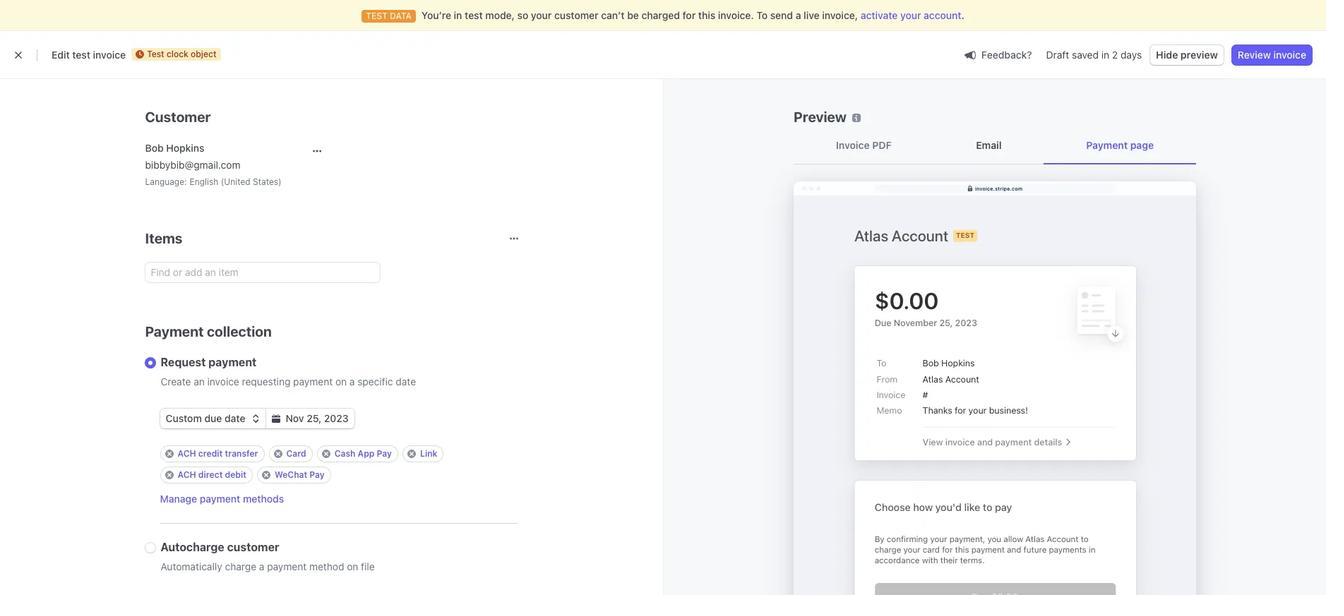 Task type: describe. For each thing, give the bounding box(es) containing it.
remove link image
[[408, 450, 416, 458]]

on for payment
[[336, 376, 347, 388]]

toolbar containing ach credit transfer
[[160, 446, 518, 484]]

0 horizontal spatial in
[[454, 9, 462, 21]]

2023
[[324, 413, 349, 425]]

methods
[[243, 493, 284, 505]]

pdf
[[873, 139, 892, 151]]

1 vertical spatial test
[[72, 49, 90, 61]]

invoice inside the request payment create an invoice requesting payment on a specific date
[[207, 376, 239, 388]]

account
[[924, 9, 962, 21]]

0 vertical spatial pay
[[377, 449, 392, 459]]

review invoice
[[1238, 49, 1307, 61]]

nov
[[286, 413, 304, 425]]

feedback? button
[[959, 45, 1038, 65]]

remove card image
[[274, 450, 282, 458]]

for
[[683, 9, 696, 21]]

activate
[[861, 9, 898, 21]]

payment for payment collection
[[145, 324, 204, 340]]

1 your from the left
[[531, 9, 552, 21]]

manage payment methods button
[[160, 492, 284, 507]]

svg image for custom due date
[[251, 415, 260, 423]]

2 horizontal spatial svg image
[[313, 147, 321, 155]]

edit test invoice
[[52, 49, 126, 61]]

payment page
[[1087, 139, 1154, 151]]

can't
[[601, 9, 625, 21]]

link
[[420, 449, 438, 459]]

live
[[804, 9, 820, 21]]

payment inside button
[[200, 493, 240, 505]]

payment inside autocharge customer automatically charge a payment method on file
[[267, 561, 307, 573]]

customer
[[145, 109, 211, 125]]

invoice inside button
[[1274, 49, 1307, 61]]

ach credit transfer
[[178, 449, 258, 459]]

nov 25, 2023 button
[[266, 409, 354, 429]]

0 horizontal spatial pay
[[310, 470, 325, 480]]

request
[[161, 356, 206, 369]]

edit
[[52, 49, 70, 61]]

25,
[[307, 413, 322, 425]]

ach for ach credit transfer
[[178, 449, 196, 459]]

you're in test mode, so your customer can't be charged for this invoice. to send a live invoice, activate your account .
[[422, 9, 965, 21]]

charge
[[225, 561, 257, 573]]

hopkins
[[166, 142, 205, 154]]

object
[[191, 49, 217, 59]]

to
[[757, 9, 768, 21]]

request payment create an invoice requesting payment on a specific date
[[161, 356, 416, 388]]

ach for ach direct debit
[[178, 470, 196, 480]]

app
[[358, 449, 375, 459]]

review invoice button
[[1233, 45, 1313, 65]]

on for customer
[[347, 561, 358, 573]]

preview
[[794, 109, 847, 125]]

saved
[[1072, 49, 1099, 61]]

invoice
[[836, 139, 870, 151]]

an
[[194, 376, 205, 388]]

file
[[361, 561, 375, 573]]

hide preview button
[[1151, 45, 1224, 65]]

page
[[1131, 139, 1154, 151]]

date inside popup button
[[225, 413, 246, 425]]

direct
[[198, 470, 223, 480]]

so
[[518, 9, 529, 21]]

custom
[[166, 413, 202, 425]]

review
[[1238, 49, 1272, 61]]

wechat pay
[[275, 470, 325, 480]]

send
[[771, 9, 793, 21]]

date inside the request payment create an invoice requesting payment on a specific date
[[396, 376, 416, 388]]

custom due date
[[166, 413, 246, 425]]

payment for payment page
[[1087, 139, 1128, 151]]

autocharge
[[161, 541, 225, 554]]

invoice.
[[718, 9, 754, 21]]

manage
[[160, 493, 197, 505]]

1 horizontal spatial test
[[465, 9, 483, 21]]

remove wechat pay image
[[262, 471, 271, 480]]

test clock object
[[147, 49, 217, 59]]



Task type: locate. For each thing, give the bounding box(es) containing it.
collection
[[207, 324, 272, 340]]

payment left 'page'
[[1087, 139, 1128, 151]]

Find or add an item text field
[[145, 263, 380, 283]]

in
[[454, 9, 462, 21], [1102, 49, 1110, 61]]

1 horizontal spatial customer
[[555, 9, 599, 21]]

a
[[796, 9, 801, 21], [350, 376, 355, 388], [259, 561, 265, 573]]

0 vertical spatial ach
[[178, 449, 196, 459]]

pay right app on the bottom left of the page
[[377, 449, 392, 459]]

card
[[286, 449, 306, 459]]

2 ach from the top
[[178, 470, 196, 480]]

draft
[[1047, 49, 1070, 61]]

email
[[976, 139, 1002, 151]]

a inside autocharge customer automatically charge a payment method on file
[[259, 561, 265, 573]]

payment down collection
[[209, 356, 257, 369]]

1 vertical spatial in
[[1102, 49, 1110, 61]]

date right the due
[[225, 413, 246, 425]]

custom due date button
[[160, 409, 265, 429]]

your right activate
[[901, 9, 922, 21]]

1 horizontal spatial payment
[[1087, 139, 1128, 151]]

0 horizontal spatial payment
[[145, 324, 204, 340]]

ach right remove ach credit transfer image at the bottom left of page
[[178, 449, 196, 459]]

(united
[[221, 177, 251, 187]]

svg image
[[313, 147, 321, 155], [251, 415, 260, 423], [272, 415, 280, 423]]

on left file
[[347, 561, 358, 573]]

on inside autocharge customer automatically charge a payment method on file
[[347, 561, 358, 573]]

tab list containing invoice pdf
[[794, 127, 1197, 165]]

2 horizontal spatial invoice
[[1274, 49, 1307, 61]]

credit
[[198, 449, 223, 459]]

invoice right an
[[207, 376, 239, 388]]

your right so
[[531, 9, 552, 21]]

customer
[[555, 9, 599, 21], [227, 541, 279, 554]]

method
[[309, 561, 344, 573]]

2 horizontal spatial a
[[796, 9, 801, 21]]

1 horizontal spatial invoice
[[207, 376, 239, 388]]

0 vertical spatial test
[[465, 9, 483, 21]]

charged
[[642, 9, 680, 21]]

2
[[1113, 49, 1118, 61]]

1 vertical spatial on
[[347, 561, 358, 573]]

test
[[465, 9, 483, 21], [72, 49, 90, 61]]

draft saved in 2 days
[[1047, 49, 1142, 61]]

.
[[962, 9, 965, 21]]

automatically
[[161, 561, 222, 573]]

in left 2
[[1102, 49, 1110, 61]]

payment inside tab list
[[1087, 139, 1128, 151]]

mode,
[[486, 9, 515, 21]]

hide preview
[[1157, 49, 1219, 61]]

be
[[627, 9, 639, 21]]

2 vertical spatial a
[[259, 561, 265, 573]]

0 vertical spatial customer
[[555, 9, 599, 21]]

payment collection
[[145, 324, 272, 340]]

english
[[190, 177, 219, 187]]

1 horizontal spatial a
[[350, 376, 355, 388]]

0 horizontal spatial date
[[225, 413, 246, 425]]

manage payment methods
[[160, 493, 284, 505]]

a left live
[[796, 9, 801, 21]]

language:
[[145, 177, 187, 187]]

bibbybib@gmail.com
[[145, 159, 241, 171]]

1 vertical spatial a
[[350, 376, 355, 388]]

states)
[[253, 177, 282, 187]]

bob
[[145, 142, 164, 154]]

a right charge
[[259, 561, 265, 573]]

tab list
[[794, 127, 1197, 165]]

1 horizontal spatial your
[[901, 9, 922, 21]]

date right the specific
[[396, 376, 416, 388]]

transfer
[[225, 449, 258, 459]]

0 horizontal spatial test
[[72, 49, 90, 61]]

0 vertical spatial on
[[336, 376, 347, 388]]

feedback?
[[982, 48, 1033, 60]]

payment
[[1087, 139, 1128, 151], [145, 324, 204, 340]]

pay down remove cash app pay icon
[[310, 470, 325, 480]]

specific
[[358, 376, 393, 388]]

payment left "method"
[[267, 561, 307, 573]]

bob hopkins bibbybib@gmail.com language: english (united states)
[[145, 142, 282, 187]]

invoice,
[[823, 9, 858, 21]]

clock
[[167, 49, 189, 59]]

create
[[161, 376, 191, 388]]

a left the specific
[[350, 376, 355, 388]]

payment
[[209, 356, 257, 369], [293, 376, 333, 388], [200, 493, 240, 505], [267, 561, 307, 573]]

2 your from the left
[[901, 9, 922, 21]]

on
[[336, 376, 347, 388], [347, 561, 358, 573]]

cash app pay
[[335, 449, 392, 459]]

1 horizontal spatial pay
[[377, 449, 392, 459]]

debit
[[225, 470, 247, 480]]

0 horizontal spatial your
[[531, 9, 552, 21]]

test left mode,
[[465, 9, 483, 21]]

test right edit
[[72, 49, 90, 61]]

remove cash app pay image
[[322, 450, 330, 458]]

due
[[204, 413, 222, 425]]

svg image for nov 25, 2023
[[272, 415, 280, 423]]

activate your account link
[[861, 8, 962, 23]]

1 horizontal spatial svg image
[[272, 415, 280, 423]]

1 horizontal spatial in
[[1102, 49, 1110, 61]]

a inside the request payment create an invoice requesting payment on a specific date
[[350, 376, 355, 388]]

days
[[1121, 49, 1142, 61]]

pay
[[377, 449, 392, 459], [310, 470, 325, 480]]

payment up request
[[145, 324, 204, 340]]

on inside the request payment create an invoice requesting payment on a specific date
[[336, 376, 347, 388]]

on left the specific
[[336, 376, 347, 388]]

autocharge customer automatically charge a payment method on file
[[161, 541, 375, 573]]

wechat
[[275, 470, 307, 480]]

preview
[[1181, 49, 1219, 61]]

in right you're
[[454, 9, 462, 21]]

your
[[531, 9, 552, 21], [901, 9, 922, 21]]

requesting
[[242, 376, 291, 388]]

you're
[[422, 9, 451, 21]]

1 vertical spatial payment
[[145, 324, 204, 340]]

cash
[[335, 449, 356, 459]]

1 ach from the top
[[178, 449, 196, 459]]

payment down 'ach direct debit'
[[200, 493, 240, 505]]

1 vertical spatial pay
[[310, 470, 325, 480]]

1 vertical spatial date
[[225, 413, 246, 425]]

customer up charge
[[227, 541, 279, 554]]

0 horizontal spatial svg image
[[251, 415, 260, 423]]

0 vertical spatial date
[[396, 376, 416, 388]]

0 vertical spatial payment
[[1087, 139, 1128, 151]]

0 vertical spatial a
[[796, 9, 801, 21]]

invoice pdf
[[836, 139, 892, 151]]

test
[[147, 49, 164, 59]]

0 horizontal spatial customer
[[227, 541, 279, 554]]

1 vertical spatial ach
[[178, 470, 196, 480]]

1 vertical spatial customer
[[227, 541, 279, 554]]

remove ach credit transfer image
[[165, 450, 173, 458]]

invoice
[[93, 49, 126, 61], [1274, 49, 1307, 61], [207, 376, 239, 388]]

date
[[396, 376, 416, 388], [225, 413, 246, 425]]

invoice right review
[[1274, 49, 1307, 61]]

this
[[699, 9, 716, 21]]

payment up '25,'
[[293, 376, 333, 388]]

0 vertical spatial in
[[454, 9, 462, 21]]

svg image inside custom due date popup button
[[251, 415, 260, 423]]

toolbar
[[160, 446, 518, 484]]

svg image inside nov 25, 2023 button
[[272, 415, 280, 423]]

nov 25, 2023
[[286, 413, 349, 425]]

customer left can't
[[555, 9, 599, 21]]

1 horizontal spatial date
[[396, 376, 416, 388]]

hide
[[1157, 49, 1179, 61]]

customer inside autocharge customer automatically charge a payment method on file
[[227, 541, 279, 554]]

ach direct debit
[[178, 470, 247, 480]]

0 horizontal spatial a
[[259, 561, 265, 573]]

ach right remove ach direct debit icon
[[178, 470, 196, 480]]

remove ach direct debit image
[[165, 471, 173, 480]]

0 horizontal spatial invoice
[[93, 49, 126, 61]]

invoice.stripe.com
[[975, 185, 1023, 191]]

ach
[[178, 449, 196, 459], [178, 470, 196, 480]]

invoice left test
[[93, 49, 126, 61]]

items
[[145, 230, 183, 247]]



Task type: vqa. For each thing, say whether or not it's contained in the screenshot.
methods
yes



